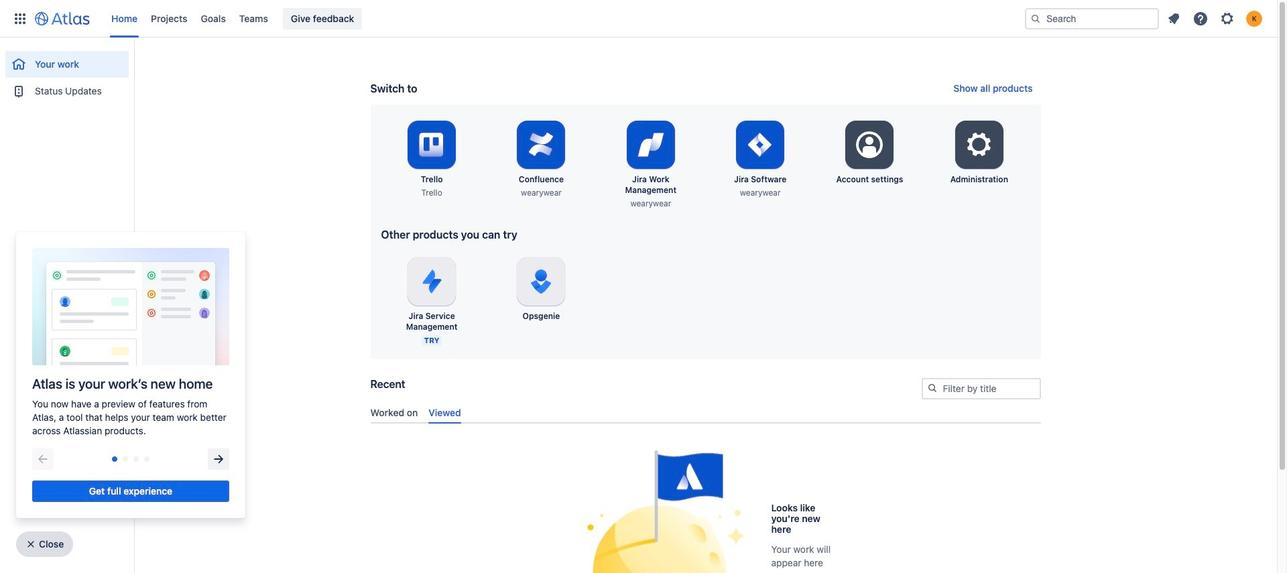 Task type: locate. For each thing, give the bounding box(es) containing it.
1 settings image from the left
[[854, 129, 886, 161]]

intro popup image image
[[32, 248, 229, 365]]

tab list
[[365, 401, 1046, 424]]

settings image
[[854, 129, 886, 161], [963, 129, 995, 161]]

banner
[[0, 0, 1277, 38]]

help icon image
[[1193, 10, 1209, 26]]

Filter by title field
[[923, 379, 1039, 398]]

1 horizontal spatial settings image
[[963, 129, 995, 161]]

0 horizontal spatial settings image
[[854, 129, 886, 161]]

switch to... image
[[12, 10, 28, 26]]

group
[[5, 38, 129, 109]]

account image
[[1246, 10, 1262, 26]]

left arrow icon image
[[35, 451, 51, 467]]

settings image
[[1219, 10, 1236, 26]]

search image
[[927, 383, 938, 394]]



Task type: vqa. For each thing, say whether or not it's contained in the screenshot.
heading
no



Task type: describe. For each thing, give the bounding box(es) containing it.
top element
[[8, 0, 1025, 37]]

Search field
[[1025, 8, 1159, 29]]

notifications image
[[1166, 10, 1182, 26]]

2 settings image from the left
[[963, 129, 995, 161]]

right arrow icon image
[[211, 451, 227, 467]]

search image
[[1030, 13, 1041, 24]]

close icon image
[[25, 539, 36, 550]]



